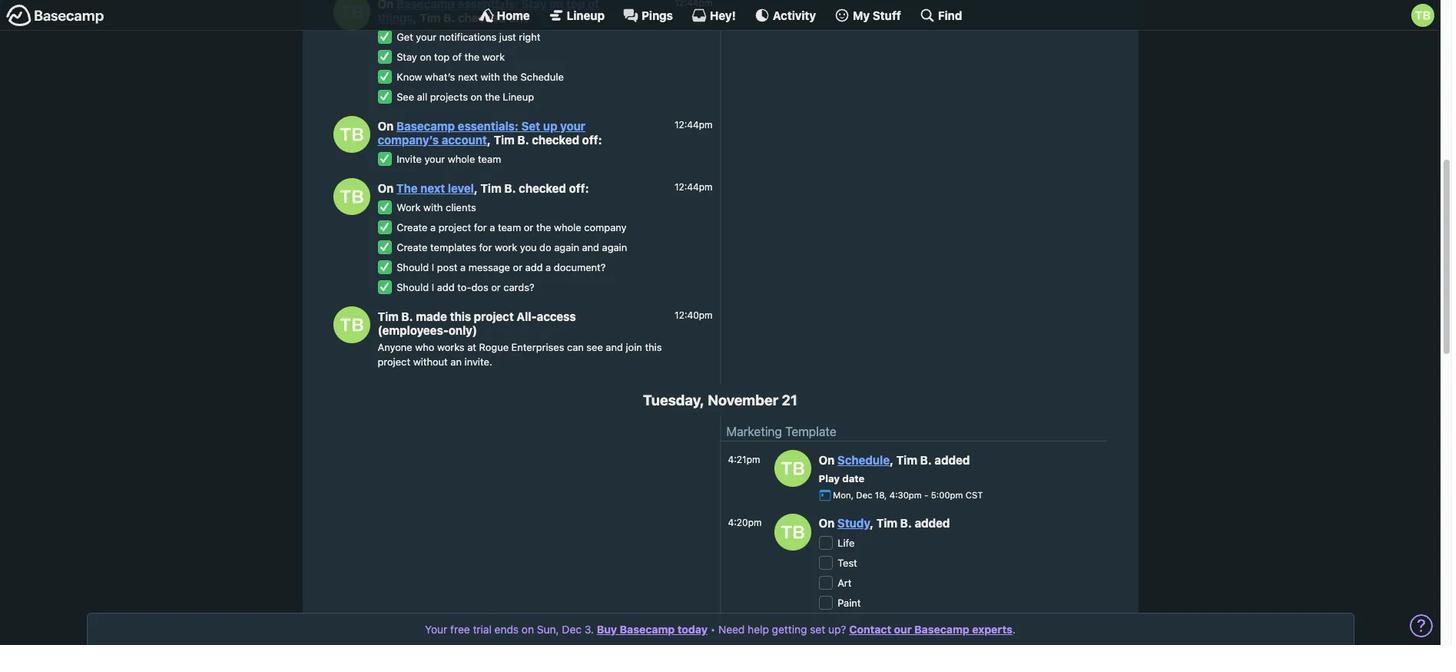 Task type: describe. For each thing, give the bounding box(es) containing it.
a down do
[[546, 261, 551, 273]]

1 again from the left
[[554, 241, 579, 253]]

added for on schedule ,       tim b. added
[[935, 453, 970, 467]]

1 horizontal spatial add
[[525, 261, 543, 273]]

stay inside basecamp essentials: stay on top of things
[[521, 0, 547, 10]]

1 vertical spatial team
[[498, 221, 521, 233]]

mon,
[[833, 490, 854, 500]]

find
[[938, 8, 962, 22]]

our
[[894, 623, 912, 636]]

should i add to-dos or cards?
[[397, 281, 535, 293]]

(employees-
[[378, 323, 449, 337]]

all
[[417, 91, 427, 103]]

my stuff
[[853, 8, 901, 22]]

contact our basecamp experts link
[[849, 623, 1013, 636]]

invite your whole team link
[[397, 153, 501, 165]]

lineup inside main "element"
[[567, 8, 605, 22]]

lineup link
[[548, 8, 605, 23]]

the for schedule
[[503, 71, 518, 83]]

3.
[[585, 623, 594, 636]]

tim burton image for on
[[333, 116, 370, 153]]

post
[[437, 261, 458, 273]]

projects
[[430, 91, 468, 103]]

and inside anyone who works at rogue enterprises can see and join this project without an invite.
[[606, 341, 623, 353]]

b. up create a project for a team or the whole company
[[504, 181, 516, 195]]

0 vertical spatial schedule
[[521, 71, 564, 83]]

-
[[924, 490, 929, 500]]

trial
[[473, 623, 492, 636]]

•
[[711, 623, 716, 636]]

know
[[397, 71, 422, 83]]

tim burton image for get your notifications just right
[[333, 0, 370, 31]]

set
[[810, 623, 825, 636]]

see
[[587, 341, 603, 353]]

all-
[[517, 309, 537, 323]]

find button
[[920, 8, 962, 23]]

the for work
[[465, 51, 480, 63]]

activity link
[[754, 8, 816, 23]]

12:44pm element for basecamp essentials: set up your company's account
[[675, 119, 713, 131]]

pings button
[[623, 8, 673, 23]]

test link
[[838, 557, 857, 569]]

tim burton image for life
[[774, 514, 811, 551]]

play date link
[[819, 473, 865, 485]]

0 horizontal spatial top
[[434, 51, 450, 63]]

create for create a project for a team or the whole company
[[397, 221, 428, 233]]

tim right things
[[420, 10, 441, 24]]

art
[[838, 577, 852, 589]]

1 vertical spatial work
[[495, 241, 517, 253]]

1 vertical spatial for
[[479, 241, 492, 253]]

made
[[416, 309, 447, 323]]

dos
[[471, 281, 489, 293]]

work with clients
[[397, 201, 476, 213]]

2 vertical spatial checked
[[519, 181, 566, 195]]

an
[[451, 356, 462, 368]]

create templates for work you do again and again
[[397, 241, 627, 253]]

see
[[397, 91, 414, 103]]

should for should i add to-dos or cards?
[[397, 281, 429, 293]]

only)
[[449, 323, 477, 337]]

should for should i post a message or add a document?
[[397, 261, 429, 273]]

things
[[378, 10, 413, 24]]

rogue
[[479, 341, 509, 353]]

a right post
[[460, 261, 466, 273]]

message
[[469, 261, 510, 273]]

project inside anyone who works at rogue enterprises can see and join this project without an invite.
[[378, 356, 410, 368]]

just
[[499, 31, 516, 43]]

1 horizontal spatial schedule
[[838, 453, 890, 467]]

added for on study ,       tim b. added
[[915, 517, 950, 531]]

b. up notifications
[[444, 10, 455, 24]]

free
[[450, 623, 470, 636]]

help
[[748, 623, 769, 636]]

0 vertical spatial whole
[[448, 153, 475, 165]]

0 horizontal spatial dec
[[562, 623, 582, 636]]

basecamp right buy
[[620, 623, 675, 636]]

tim b. made this project all-access (employees-only)
[[378, 309, 576, 337]]

a down work with clients
[[430, 221, 436, 233]]

12:44pm element for the next level
[[675, 181, 713, 193]]

.
[[1013, 623, 1016, 636]]

art link
[[838, 577, 852, 589]]

up?
[[828, 623, 846, 636]]

can
[[567, 341, 584, 353]]

hey! button
[[692, 8, 736, 23]]

2 vertical spatial tim burton image
[[774, 451, 811, 487]]

marketing template link
[[727, 425, 837, 439]]

your free trial ends on sun, dec  3. buy basecamp today • need help getting set up? contact our basecamp experts .
[[425, 623, 1016, 636]]

join
[[626, 341, 642, 353]]

1 vertical spatial study link
[[838, 617, 865, 629]]

on for on the next level ,       tim b. checked off:
[[378, 181, 394, 195]]

home
[[497, 8, 530, 22]]

basecamp inside basecamp essentials: set up your company's account
[[396, 119, 455, 133]]

1 vertical spatial ,       tim b. checked off:
[[487, 133, 602, 146]]

the for lineup
[[485, 91, 500, 103]]

do
[[540, 241, 551, 253]]

marketing
[[727, 425, 782, 439]]

0 horizontal spatial add
[[437, 281, 455, 293]]

get your notifications just right
[[397, 31, 541, 43]]

invite your whole team
[[397, 153, 501, 165]]

basecamp essentials: set up your company's account link
[[378, 119, 586, 146]]

buy basecamp today link
[[597, 623, 708, 636]]

0 vertical spatial study
[[838, 517, 870, 531]]

level
[[448, 181, 474, 195]]

you
[[520, 241, 537, 253]]

works
[[437, 341, 465, 353]]

12:40pm
[[675, 310, 713, 321]]

tim up play date mon, dec 18, 4:30pm -     5:00pm cst
[[897, 453, 918, 467]]

get
[[397, 31, 413, 43]]

clients
[[446, 201, 476, 213]]

0 vertical spatial project
[[439, 221, 471, 233]]

experts
[[972, 623, 1013, 636]]

4:21pm
[[728, 454, 760, 465]]

1 vertical spatial of
[[452, 51, 462, 63]]

0 vertical spatial study link
[[838, 517, 870, 531]]

tim left set
[[494, 133, 515, 146]]

marketing template
[[727, 425, 837, 439]]

this inside tim b. made this project all-access (employees-only)
[[450, 309, 471, 323]]

0 horizontal spatial lineup
[[503, 91, 534, 103]]

or for add
[[513, 261, 523, 273]]

tuesday, november 21
[[643, 392, 798, 409]]

a up 'create templates for work you do again and again'
[[490, 221, 495, 233]]

work with clients link
[[397, 201, 476, 213]]

account
[[442, 133, 487, 146]]

4:30pm
[[890, 490, 922, 500]]

top inside basecamp essentials: stay on top of things
[[566, 0, 585, 10]]

life
[[838, 537, 855, 549]]

right
[[519, 31, 541, 43]]

anyone who works at rogue enterprises can see and join this project without an invite.
[[378, 341, 662, 368]]

b. up -
[[920, 453, 932, 467]]

schedule link
[[838, 453, 890, 467]]

0 vertical spatial work
[[482, 51, 505, 63]]



Task type: locate. For each thing, give the bounding box(es) containing it.
0 vertical spatial tim burton image
[[333, 116, 370, 153]]

for
[[474, 221, 487, 233], [479, 241, 492, 253]]

cst
[[966, 490, 983, 500]]

1 vertical spatial project
[[474, 309, 514, 323]]

essentials: up 'just'
[[458, 0, 519, 10]]

on for on schedule ,       tim b. added
[[819, 453, 835, 467]]

the down 'just'
[[503, 71, 518, 83]]

1 horizontal spatial lineup
[[567, 8, 605, 22]]

1 horizontal spatial this
[[645, 341, 662, 353]]

create for create templates for work you do again and again
[[397, 241, 428, 253]]

your right up
[[560, 119, 586, 133]]

top up what's
[[434, 51, 450, 63]]

2 12:44pm element from the top
[[675, 119, 713, 131]]

see all projects on the lineup
[[397, 91, 534, 103]]

1 vertical spatial tim burton image
[[333, 306, 370, 343]]

2 horizontal spatial project
[[474, 309, 514, 323]]

0 horizontal spatial whole
[[448, 153, 475, 165]]

hey!
[[710, 8, 736, 22]]

the down get your notifications just right
[[465, 51, 480, 63]]

0 horizontal spatial with
[[423, 201, 443, 213]]

for down the clients
[[474, 221, 487, 233]]

2 12:44pm from the top
[[675, 181, 713, 193]]

dec
[[856, 490, 873, 500], [562, 623, 582, 636]]

paint link
[[838, 597, 861, 609]]

invite.
[[465, 356, 492, 368]]

the up do
[[536, 221, 551, 233]]

company
[[584, 221, 627, 233]]

1 vertical spatial this
[[645, 341, 662, 353]]

0 vertical spatial your
[[416, 31, 437, 43]]

2 create from the top
[[397, 241, 428, 253]]

work up the know what's next with the schedule link at the top left of page
[[482, 51, 505, 63]]

tim burton image left anyone
[[333, 306, 370, 343]]

i up made
[[432, 281, 434, 293]]

add down you
[[525, 261, 543, 273]]

this right made
[[450, 309, 471, 323]]

on study ,       tim b. added
[[819, 517, 950, 531]]

1 vertical spatial schedule
[[838, 453, 890, 467]]

pings
[[642, 8, 673, 22]]

set
[[521, 119, 540, 133]]

0 horizontal spatial of
[[452, 51, 462, 63]]

off: up company
[[569, 181, 589, 195]]

0 vertical spatial 12:44pm element
[[675, 0, 713, 8]]

1 vertical spatial top
[[434, 51, 450, 63]]

0 vertical spatial checked
[[458, 10, 506, 24]]

stay up right
[[521, 0, 547, 10]]

should left post
[[397, 261, 429, 273]]

your right invite
[[425, 153, 445, 165]]

a
[[430, 221, 436, 233], [490, 221, 495, 233], [460, 261, 466, 273], [546, 261, 551, 273]]

tim inside tim b. made this project all-access (employees-only)
[[378, 309, 399, 323]]

sun,
[[537, 623, 559, 636]]

next for level
[[420, 181, 445, 195]]

2 i from the top
[[432, 281, 434, 293]]

1 essentials: from the top
[[458, 0, 519, 10]]

2 again from the left
[[602, 241, 627, 253]]

basecamp essentials: set up your company's account
[[378, 119, 586, 146]]

tim burton image for work with clients
[[333, 178, 370, 215]]

add left to-
[[437, 281, 455, 293]]

essentials: for stay
[[458, 0, 519, 10]]

with down the next level link
[[423, 201, 443, 213]]

0 vertical spatial with
[[481, 71, 500, 83]]

dec left 3.
[[562, 623, 582, 636]]

tim burton image left play
[[774, 451, 811, 487]]

on down the know what's next with the schedule link at the top left of page
[[471, 91, 482, 103]]

21
[[782, 392, 798, 409]]

0 vertical spatial or
[[524, 221, 534, 233]]

0 horizontal spatial this
[[450, 309, 471, 323]]

study down paint
[[838, 617, 865, 629]]

next up see all projects on the lineup
[[458, 71, 478, 83]]

2 essentials: from the top
[[458, 119, 519, 133]]

0 vertical spatial dec
[[856, 490, 873, 500]]

tim right level
[[481, 181, 502, 195]]

essentials:
[[458, 0, 519, 10], [458, 119, 519, 133]]

1 vertical spatial add
[[437, 281, 455, 293]]

1 vertical spatial off:
[[582, 133, 602, 146]]

0 vertical spatial lineup
[[567, 8, 605, 22]]

1 vertical spatial i
[[432, 281, 434, 293]]

test
[[838, 557, 857, 569]]

again right do
[[554, 241, 579, 253]]

i for add
[[432, 281, 434, 293]]

tim
[[420, 10, 441, 24], [494, 133, 515, 146], [481, 181, 502, 195], [378, 309, 399, 323], [897, 453, 918, 467], [877, 517, 898, 531]]

basecamp down all
[[396, 119, 455, 133]]

basecamp inside basecamp essentials: stay on top of things
[[396, 0, 455, 10]]

up
[[543, 119, 557, 133]]

on inside basecamp essentials: stay on top of things
[[550, 0, 564, 10]]

0 vertical spatial this
[[450, 309, 471, 323]]

0 vertical spatial next
[[458, 71, 478, 83]]

lineup left pings "popup button"
[[567, 8, 605, 22]]

added up 5:00pm
[[935, 453, 970, 467]]

2 horizontal spatial or
[[524, 221, 534, 233]]

tuesday,
[[643, 392, 705, 409]]

essentials: inside basecamp essentials: set up your company's account
[[458, 119, 519, 133]]

0 vertical spatial top
[[566, 0, 585, 10]]

the down the know what's next with the schedule
[[485, 91, 500, 103]]

date
[[842, 473, 865, 485]]

1 horizontal spatial project
[[439, 221, 471, 233]]

cards?
[[504, 281, 535, 293]]

1 12:44pm from the top
[[675, 119, 713, 131]]

should
[[397, 261, 429, 273], [397, 281, 429, 293]]

b. inside tim b. made this project all-access (employees-only)
[[401, 309, 413, 323]]

0 vertical spatial and
[[582, 241, 599, 253]]

this inside anyone who works at rogue enterprises can see and join this project without an invite.
[[645, 341, 662, 353]]

of left pings "popup button"
[[588, 0, 599, 10]]

or right 'dos'
[[491, 281, 501, 293]]

1 vertical spatial dec
[[562, 623, 582, 636]]

1 vertical spatial whole
[[554, 221, 582, 233]]

3 12:44pm element from the top
[[675, 181, 713, 193]]

2 vertical spatial off:
[[569, 181, 589, 195]]

1 12:44pm element from the top
[[675, 0, 713, 8]]

0 vertical spatial of
[[588, 0, 599, 10]]

on for on
[[378, 119, 396, 133]]

0 vertical spatial added
[[935, 453, 970, 467]]

top right home
[[566, 0, 585, 10]]

12:44pm element
[[675, 0, 713, 8], [675, 119, 713, 131], [675, 181, 713, 193]]

0 vertical spatial i
[[432, 261, 434, 273]]

next up work with clients link
[[420, 181, 445, 195]]

i left post
[[432, 261, 434, 273]]

team up create templates for work you do again and again link
[[498, 221, 521, 233]]

added down -
[[915, 517, 950, 531]]

0 vertical spatial stay
[[521, 0, 547, 10]]

1 vertical spatial checked
[[532, 133, 579, 146]]

1 i from the top
[[432, 261, 434, 273]]

0 horizontal spatial project
[[378, 356, 410, 368]]

0 vertical spatial essentials:
[[458, 0, 519, 10]]

1 horizontal spatial whole
[[554, 221, 582, 233]]

tim burton image for tim b. made this project all-access (employees-only)
[[333, 306, 370, 343]]

1 horizontal spatial next
[[458, 71, 478, 83]]

1 vertical spatial added
[[915, 517, 950, 531]]

2 vertical spatial your
[[425, 153, 445, 165]]

12:44pm
[[675, 119, 713, 131], [675, 181, 713, 193]]

work up should i post a message or add a document? link
[[495, 241, 517, 253]]

whole down account at the top
[[448, 153, 475, 165]]

stuff
[[873, 8, 901, 22]]

to-
[[457, 281, 471, 293]]

get your notifications just right link
[[397, 31, 541, 43]]

0 horizontal spatial and
[[582, 241, 599, 253]]

tim up anyone
[[378, 309, 399, 323]]

1 vertical spatial 12:44pm
[[675, 181, 713, 193]]

schedule down right
[[521, 71, 564, 83]]

project up 'rogue'
[[474, 309, 514, 323]]

1 horizontal spatial top
[[566, 0, 585, 10]]

project up templates
[[439, 221, 471, 233]]

with up see all projects on the lineup
[[481, 71, 500, 83]]

or up the cards?
[[513, 261, 523, 273]]

1 vertical spatial lineup
[[503, 91, 534, 103]]

or for cards?
[[491, 281, 501, 293]]

1 vertical spatial with
[[423, 201, 443, 213]]

b. left up
[[518, 133, 529, 146]]

create a project for a team or the whole company link
[[397, 221, 627, 233]]

your
[[425, 623, 447, 636]]

1 vertical spatial your
[[560, 119, 586, 133]]

1 create from the top
[[397, 221, 428, 233]]

1 horizontal spatial with
[[481, 71, 500, 83]]

2 vertical spatial project
[[378, 356, 410, 368]]

on right home
[[550, 0, 564, 10]]

on schedule ,       tim b. added
[[819, 453, 970, 467]]

study link down paint
[[838, 617, 865, 629]]

1 vertical spatial stay
[[397, 51, 417, 63]]

the
[[396, 181, 418, 195]]

off: right up
[[582, 133, 602, 146]]

2 vertical spatial or
[[491, 281, 501, 293]]

off:
[[508, 10, 528, 24], [582, 133, 602, 146], [569, 181, 589, 195]]

november
[[708, 392, 779, 409]]

1 horizontal spatial dec
[[856, 490, 873, 500]]

4:20pm element
[[728, 517, 762, 529]]

anyone
[[378, 341, 412, 353]]

0 horizontal spatial schedule
[[521, 71, 564, 83]]

life link
[[838, 537, 855, 549]]

4:21pm element
[[728, 454, 760, 465]]

1 vertical spatial or
[[513, 261, 523, 273]]

invite
[[397, 153, 422, 165]]

your for invite your whole team
[[425, 153, 445, 165]]

on for on study ,       tim b. added
[[819, 517, 835, 531]]

0 vertical spatial 12:44pm
[[675, 119, 713, 131]]

notifications
[[439, 31, 497, 43]]

your for get your notifications just right
[[416, 31, 437, 43]]

tim burton image
[[333, 116, 370, 153], [333, 306, 370, 343], [774, 451, 811, 487]]

add
[[525, 261, 543, 273], [437, 281, 455, 293]]

1 vertical spatial should
[[397, 281, 429, 293]]

0 vertical spatial team
[[478, 153, 501, 165]]

what's
[[425, 71, 455, 83]]

12:40pm element
[[675, 310, 713, 321]]

again down company
[[602, 241, 627, 253]]

project inside tim b. made this project all-access (employees-only)
[[474, 309, 514, 323]]

1 horizontal spatial or
[[513, 261, 523, 273]]

on
[[378, 119, 396, 133], [378, 181, 394, 195], [819, 453, 835, 467], [819, 517, 835, 531]]

study link up life
[[838, 517, 870, 531]]

2 should from the top
[[397, 281, 429, 293]]

play
[[819, 473, 840, 485]]

lineup up set
[[503, 91, 534, 103]]

b. down 4:30pm
[[900, 517, 912, 531]]

contact
[[849, 623, 891, 636]]

document?
[[554, 261, 606, 273]]

your inside basecamp essentials: set up your company's account
[[560, 119, 586, 133]]

tim burton image
[[333, 0, 370, 31], [1412, 4, 1435, 27], [333, 178, 370, 215], [774, 514, 811, 551]]

stay down get
[[397, 51, 417, 63]]

tim burton image left company's
[[333, 116, 370, 153]]

getting
[[772, 623, 807, 636]]

12:44pm for the next level
[[675, 181, 713, 193]]

schedule up date
[[838, 453, 890, 467]]

basecamp up get
[[396, 0, 455, 10]]

essentials: inside basecamp essentials: stay on top of things
[[458, 0, 519, 10]]

paint
[[838, 597, 861, 609]]

checked
[[458, 10, 506, 24], [532, 133, 579, 146], [519, 181, 566, 195]]

1 horizontal spatial and
[[606, 341, 623, 353]]

1 should from the top
[[397, 261, 429, 273]]

0 horizontal spatial or
[[491, 281, 501, 293]]

0 vertical spatial off:
[[508, 10, 528, 24]]

,
[[413, 10, 417, 24], [487, 133, 491, 146], [474, 181, 478, 195], [890, 453, 894, 467], [870, 517, 874, 531]]

ends
[[495, 623, 519, 636]]

0 horizontal spatial stay
[[397, 51, 417, 63]]

lineup
[[567, 8, 605, 22], [503, 91, 534, 103]]

study up life
[[838, 517, 870, 531]]

the next level link
[[396, 181, 474, 195]]

12:44pm for basecamp essentials: set up your company's account
[[675, 119, 713, 131]]

1 vertical spatial study
[[838, 617, 865, 629]]

dec inside play date mon, dec 18, 4:30pm -     5:00pm cst
[[856, 490, 873, 500]]

and
[[582, 241, 599, 253], [606, 341, 623, 353]]

my stuff button
[[835, 8, 901, 23]]

project
[[439, 221, 471, 233], [474, 309, 514, 323], [378, 356, 410, 368]]

need
[[718, 623, 745, 636]]

dec left 18,
[[856, 490, 873, 500]]

for up message
[[479, 241, 492, 253]]

basecamp essentials: stay on top of things
[[378, 0, 599, 24]]

switch accounts image
[[6, 4, 105, 28]]

top
[[566, 0, 585, 10], [434, 51, 450, 63]]

know what's next with the schedule
[[397, 71, 564, 83]]

of down notifications
[[452, 51, 462, 63]]

off: up 'just'
[[508, 10, 528, 24]]

1 vertical spatial 12:44pm element
[[675, 119, 713, 131]]

work
[[397, 201, 421, 213]]

1 vertical spatial and
[[606, 341, 623, 353]]

team
[[478, 153, 501, 165], [498, 221, 521, 233]]

1 vertical spatial create
[[397, 241, 428, 253]]

on up what's
[[420, 51, 432, 63]]

home link
[[478, 8, 530, 23]]

0 vertical spatial for
[[474, 221, 487, 233]]

i for post
[[432, 261, 434, 273]]

0 vertical spatial ,       tim b. checked off:
[[413, 10, 528, 24]]

i
[[432, 261, 434, 273], [432, 281, 434, 293]]

whole
[[448, 153, 475, 165], [554, 221, 582, 233]]

0 horizontal spatial again
[[554, 241, 579, 253]]

0 vertical spatial add
[[525, 261, 543, 273]]

0 vertical spatial create
[[397, 221, 428, 233]]

essentials: down see all projects on the lineup link
[[458, 119, 519, 133]]

should i add to-dos or cards? link
[[397, 281, 535, 293]]

1 horizontal spatial again
[[602, 241, 627, 253]]

know what's next with the schedule link
[[397, 71, 564, 83]]

4:20pm
[[728, 517, 762, 529]]

on left sun, on the bottom left
[[522, 623, 534, 636]]

team down basecamp essentials: set up your company's account link
[[478, 153, 501, 165]]

whole left company
[[554, 221, 582, 233]]

18,
[[875, 490, 887, 500]]

next for with
[[458, 71, 478, 83]]

should up made
[[397, 281, 429, 293]]

this right join
[[645, 341, 662, 353]]

again
[[554, 241, 579, 253], [602, 241, 627, 253]]

basecamp right our
[[915, 623, 970, 636]]

essentials: for set
[[458, 119, 519, 133]]

,       tim b. checked off:
[[413, 10, 528, 24], [487, 133, 602, 146]]

2 vertical spatial 12:44pm element
[[675, 181, 713, 193]]

stay on top of the work link
[[397, 51, 505, 63]]

0 vertical spatial should
[[397, 261, 429, 273]]

should i post a message or add a document?
[[397, 261, 606, 273]]

0 horizontal spatial next
[[420, 181, 445, 195]]

tim down 18,
[[877, 517, 898, 531]]

of inside basecamp essentials: stay on top of things
[[588, 0, 599, 10]]

or up you
[[524, 221, 534, 233]]

1 vertical spatial essentials:
[[458, 119, 519, 133]]

1 horizontal spatial of
[[588, 0, 599, 10]]

your right get
[[416, 31, 437, 43]]

1 horizontal spatial stay
[[521, 0, 547, 10]]

main element
[[0, 0, 1441, 31]]

study
[[838, 517, 870, 531], [838, 617, 865, 629]]

and up document?
[[582, 241, 599, 253]]

project down anyone
[[378, 356, 410, 368]]

should i post a message or add a document? link
[[397, 261, 606, 273]]

and left join
[[606, 341, 623, 353]]

b. left made
[[401, 309, 413, 323]]



Task type: vqa. For each thing, say whether or not it's contained in the screenshot.
Terry Turtle icon in the right of the page
no



